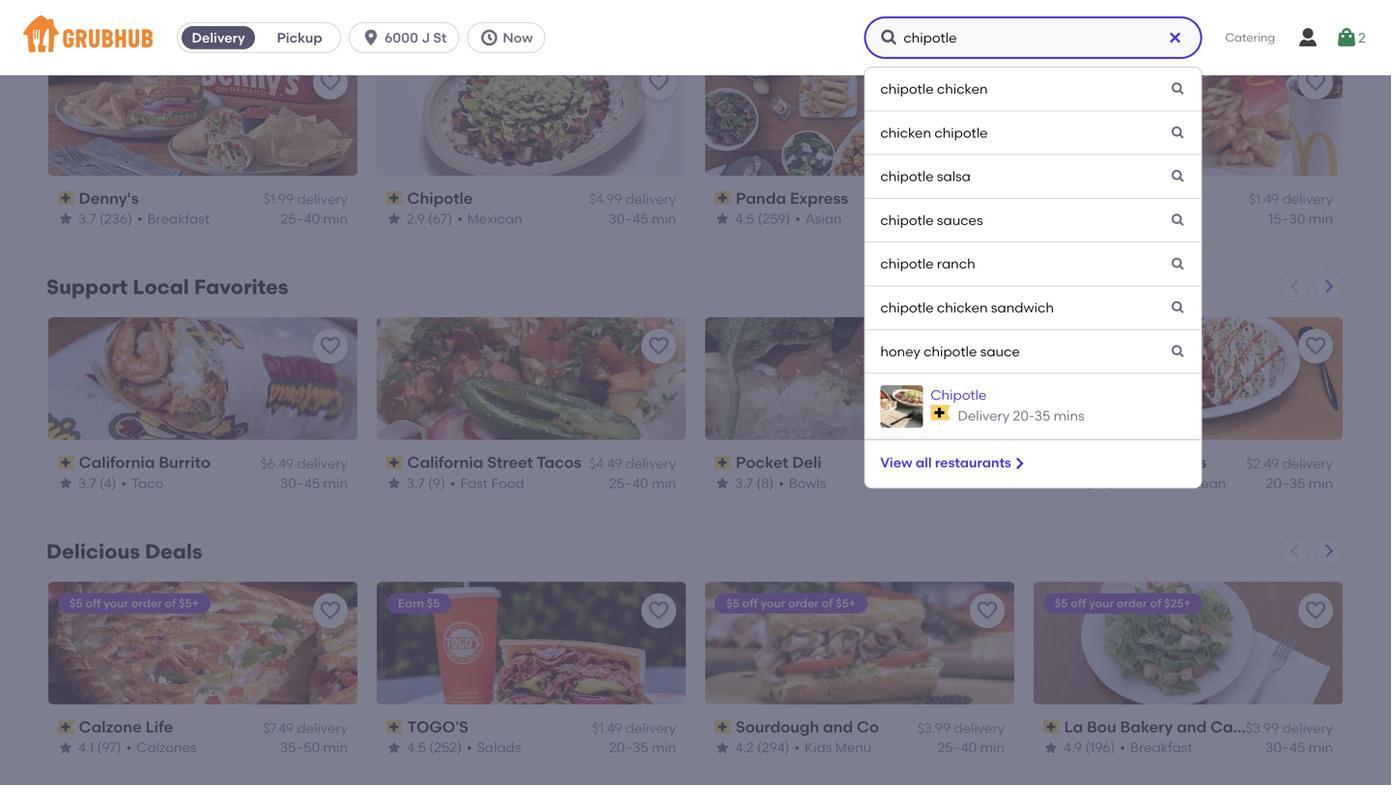 Task type: describe. For each thing, give the bounding box(es) containing it.
caret left icon image for delicious deals
[[1287, 544, 1303, 559]]

delicious
[[46, 540, 140, 565]]

svg image inside 2 button
[[1336, 26, 1359, 49]]

chipotle chicken
[[881, 81, 988, 97]]

pocket
[[736, 453, 789, 472]]

$5 for sourdough and co
[[727, 597, 740, 611]]

earn
[[398, 597, 424, 611]]

• mexican
[[457, 211, 523, 227]]

Search for food, convenience, alcohol... search field
[[864, 16, 1203, 59]]

delivery for togo's
[[626, 720, 677, 737]]

• breakfast for denny's
[[137, 211, 210, 227]]

15–30 min
[[1269, 211, 1334, 227]]

subscription pass image for chipotle
[[387, 191, 404, 205]]

of for bou
[[1151, 597, 1162, 611]]

chipotle ranch
[[881, 256, 976, 272]]

(110)
[[1087, 475, 1114, 492]]

salsa
[[937, 168, 971, 185]]

catering button
[[1212, 16, 1289, 60]]

0 horizontal spatial chipotle
[[408, 189, 473, 208]]

bowls
[[789, 475, 827, 492]]

subscription pass image for calzone life
[[58, 721, 75, 734]]

proceed to checkout
[[1143, 716, 1283, 732]]

deli
[[793, 453, 822, 472]]

grubhub plus flag logo image
[[931, 405, 951, 421]]

30–45 min for la bou bakery and cafe
[[1266, 740, 1334, 756]]

(294)
[[758, 740, 790, 756]]

star icon image for denny's
[[58, 211, 73, 227]]

(196)
[[1086, 740, 1116, 756]]

delivery for mcdonald's
[[1283, 191, 1334, 207]]

4.9 (196)
[[1064, 740, 1116, 756]]

subscription pass image for california street tacos
[[387, 456, 404, 470]]

la
[[1065, 718, 1084, 737]]

3.7 for california street tacos
[[407, 475, 425, 492]]

mexican
[[468, 211, 523, 227]]

$5 off your order of $5+ for sourdough
[[727, 597, 856, 611]]

chipotle for chipotle chicken
[[881, 81, 934, 97]]

delivery for la bou bakery and cafe
[[1283, 720, 1334, 737]]

35
[[1035, 408, 1051, 424]]

• salads
[[467, 740, 521, 756]]

$5+ for life
[[179, 597, 199, 611]]

co
[[857, 718, 879, 737]]

bakery
[[1121, 718, 1174, 737]]

$6.49 delivery
[[261, 456, 348, 472]]

your for sourdough
[[761, 597, 786, 611]]

earn $5
[[398, 597, 440, 611]]

$1.49 delivery for mcdonald's
[[1250, 191, 1334, 207]]

(236)
[[100, 211, 132, 227]]

bou
[[1088, 718, 1117, 737]]

caret left icon image for support local favorites
[[1287, 279, 1303, 294]]

delivery for denny's
[[297, 191, 348, 207]]

off for sourdough
[[743, 597, 758, 611]]

st
[[433, 29, 447, 46]]

3.7 (9)
[[407, 475, 446, 492]]

star icon image for pocket deli
[[715, 476, 731, 491]]

mins
[[1054, 408, 1085, 424]]

6000
[[385, 29, 419, 46]]

calzones
[[136, 740, 197, 756]]

15–30
[[1269, 211, 1306, 227]]

min for california burrito
[[323, 475, 348, 492]]

salads
[[477, 740, 521, 756]]

20–35 min for togo's
[[609, 740, 677, 756]]

restaurants
[[936, 455, 1012, 471]]

(259)
[[758, 211, 791, 227]]

• for calzone life
[[126, 740, 132, 756]]

$7.49 delivery for calzone life
[[263, 720, 348, 737]]

$3.99 delivery for la bou bakery and cafe
[[1247, 720, 1334, 737]]

6000 j st button
[[349, 22, 467, 53]]

$1.49 for panda express
[[921, 191, 951, 207]]

now button
[[467, 22, 554, 53]]

$2.49
[[1247, 456, 1280, 472]]

of for life
[[165, 597, 176, 611]]

20-
[[1014, 408, 1035, 424]]

food
[[491, 475, 525, 492]]

• for la bou bakery and cafe
[[1121, 740, 1126, 756]]

chipotle for chipotle chicken sandwich
[[881, 300, 934, 316]]

now
[[503, 29, 533, 46]]

• breakfast for la bou bakery and cafe
[[1121, 740, 1193, 756]]

3.7 (4)
[[78, 475, 116, 492]]

gyros
[[1091, 453, 1135, 472]]

20–35 min for panda express
[[938, 211, 1005, 227]]

&
[[1139, 453, 1151, 472]]

ny gyros & philly's
[[1065, 453, 1207, 472]]

j
[[422, 29, 430, 46]]

3.7 for pocket deli
[[736, 475, 754, 492]]

sauce
[[981, 343, 1021, 360]]

order for life
[[131, 597, 162, 611]]

• for chipotle
[[457, 211, 463, 227]]

chicken chipotle
[[881, 124, 988, 141]]

35–50 for pocket deli
[[938, 475, 977, 492]]

$5 for calzone life
[[70, 597, 83, 611]]

$3.99 for sourdough and co
[[918, 720, 951, 737]]

save this restaurant image for california street tacos
[[648, 335, 671, 358]]

philly's
[[1155, 453, 1207, 472]]

taco
[[131, 475, 164, 492]]

local
[[133, 275, 189, 300]]

svg image inside 6000 j st button
[[362, 28, 381, 47]]

min for togo's
[[652, 740, 677, 756]]

(4)
[[100, 475, 116, 492]]

$2.49 delivery
[[1247, 456, 1334, 472]]

3.8
[[1064, 475, 1083, 492]]

chipotle for chipotle salsa
[[881, 168, 934, 185]]

min for mcdonald's
[[1309, 211, 1334, 227]]

4.5 (259)
[[736, 211, 791, 227]]

tacos
[[537, 453, 582, 472]]

to
[[1202, 716, 1216, 732]]

calzone
[[79, 718, 142, 737]]

street
[[487, 453, 533, 472]]

off for calzone
[[85, 597, 101, 611]]

list box inside main navigation navigation
[[864, 67, 1203, 489]]

$4.99 delivery
[[589, 191, 677, 207]]

$1.49 delivery for togo's
[[592, 720, 677, 737]]

mcdonald's
[[1065, 189, 1155, 208]]

ny
[[1065, 453, 1087, 472]]

30–45 for la bou bakery and cafe
[[1266, 740, 1306, 756]]

2 horizontal spatial 20–35
[[1267, 475, 1306, 492]]

chipotle sauces
[[881, 212, 984, 228]]

subscription pass image for denny's
[[58, 191, 75, 205]]

$4.49
[[589, 456, 623, 472]]

4.5 for panda express
[[736, 211, 755, 227]]

(67)
[[428, 211, 453, 227]]

4.1
[[78, 740, 94, 756]]

chipotle up salsa
[[935, 124, 988, 141]]

2 and from the left
[[1177, 718, 1207, 737]]

• taco
[[121, 475, 164, 492]]

sourdough
[[736, 718, 820, 737]]

burrito
[[159, 453, 211, 472]]

california for california burrito
[[79, 453, 155, 472]]

25–40 min for denny's
[[281, 211, 348, 227]]

20–35 for togo's
[[609, 740, 649, 756]]

subscription pass image for california burrito
[[58, 456, 75, 470]]

2 $5 from the left
[[427, 597, 440, 611]]

2
[[1359, 29, 1367, 46]]

• kids menu
[[795, 740, 872, 756]]

• mediterranean
[[1119, 475, 1227, 492]]

4.9
[[1064, 740, 1083, 756]]

delivery for delivery
[[192, 29, 245, 46]]

$25+
[[1165, 597, 1192, 611]]

(9)
[[428, 475, 446, 492]]

support
[[46, 275, 128, 300]]

$3.99 delivery for sourdough and co
[[918, 720, 1005, 737]]

20–35 for panda express
[[938, 211, 977, 227]]

picks
[[141, 10, 195, 35]]

national
[[46, 10, 136, 35]]



Task type: locate. For each thing, give the bounding box(es) containing it.
1 $5 off your order of $5+ from the left
[[70, 597, 199, 611]]

star icon image left 3.8 in the right of the page
[[1044, 476, 1059, 491]]

togo's
[[408, 718, 469, 737]]

svg image up american
[[1171, 169, 1186, 184]]

2 your from the left
[[761, 597, 786, 611]]

fast
[[461, 475, 488, 492]]

30–45 for california burrito
[[280, 475, 320, 492]]

star icon image for california street tacos
[[387, 476, 402, 491]]

$4.99
[[589, 191, 623, 207]]

1 horizontal spatial 35–50 min
[[938, 475, 1005, 492]]

30–45 min for california burrito
[[280, 475, 348, 492]]

• breakfast right (236)
[[137, 211, 210, 227]]

1 vertical spatial 20–35 min
[[1267, 475, 1334, 492]]

0 horizontal spatial $5 off your order of $5+
[[70, 597, 199, 611]]

star icon image left 4.5 (252)
[[387, 741, 402, 756]]

menu
[[836, 740, 872, 756]]

chipotle inside main navigation navigation
[[931, 387, 987, 404]]

0 horizontal spatial $3.99 delivery
[[918, 720, 1005, 737]]

svg image
[[362, 28, 381, 47], [1168, 30, 1183, 45], [1171, 169, 1186, 184], [1171, 256, 1186, 272]]

star icon image for calzone life
[[58, 741, 73, 756]]

• right (8)
[[779, 475, 784, 492]]

svg image
[[1297, 26, 1320, 49], [1336, 26, 1359, 49], [480, 28, 499, 47], [880, 28, 899, 47], [1171, 81, 1186, 97], [1171, 125, 1186, 141], [1171, 213, 1186, 228], [1171, 300, 1186, 316], [1171, 344, 1186, 359], [1012, 456, 1027, 472]]

chipotle up grubhub plus flag logo
[[931, 387, 987, 404]]

1 vertical spatial caret right icon image
[[1322, 279, 1338, 294]]

breakfast for la bou bakery and cafe
[[1131, 740, 1193, 756]]

0 vertical spatial 30–45 min
[[609, 211, 677, 227]]

your for calzone
[[104, 597, 129, 611]]

1 horizontal spatial $5 off your order of $5+
[[727, 597, 856, 611]]

0 horizontal spatial $7.49 delivery
[[263, 720, 348, 737]]

subscription pass image for la bou bakery and cafe
[[1044, 721, 1061, 734]]

0 horizontal spatial 30–45 min
[[280, 475, 348, 492]]

1 caret left icon image from the top
[[1287, 279, 1303, 294]]

(252)
[[429, 740, 462, 756]]

caret left icon image down $2.49 delivery
[[1287, 544, 1303, 559]]

star icon image left 4.5 (259)
[[715, 211, 731, 227]]

caret left icon image
[[1287, 279, 1303, 294], [1287, 544, 1303, 559]]

3 $5 from the left
[[727, 597, 740, 611]]

2 vertical spatial 30–45
[[1266, 740, 1306, 756]]

0 vertical spatial 4.5
[[736, 211, 755, 227]]

off for la
[[1071, 597, 1087, 611]]

$5+ for and
[[836, 597, 856, 611]]

delivery left 20-
[[958, 408, 1010, 424]]

1 horizontal spatial your
[[761, 597, 786, 611]]

2 horizontal spatial your
[[1090, 597, 1114, 611]]

3.7 (236)
[[78, 211, 132, 227]]

chipotle down 'chipotle salsa'
[[881, 212, 934, 228]]

2 $5+ from the left
[[836, 597, 856, 611]]

1 vertical spatial 35–50
[[280, 740, 320, 756]]

chipotle for chipotle ranch
[[881, 256, 934, 272]]

1 horizontal spatial $7.49
[[920, 456, 951, 472]]

3.7 left the (9)
[[407, 475, 425, 492]]

0 vertical spatial 35–50 min
[[938, 475, 1005, 492]]

6000 j st
[[385, 29, 447, 46]]

favorites
[[194, 275, 289, 300]]

1 horizontal spatial 4.5
[[736, 211, 755, 227]]

1 vertical spatial • breakfast
[[1121, 740, 1193, 756]]

view all restaurants
[[881, 455, 1012, 471]]

4.1 (97)
[[78, 740, 121, 756]]

subscription pass image left denny's at top left
[[58, 191, 75, 205]]

2 vertical spatial 25–40
[[938, 740, 977, 756]]

0 horizontal spatial $3.99
[[918, 720, 951, 737]]

$3.99 delivery right "to"
[[1247, 720, 1334, 737]]

chipotle image
[[881, 386, 923, 428]]

0 horizontal spatial 20–35
[[609, 740, 649, 756]]

panda
[[736, 189, 787, 208]]

1 $5 from the left
[[70, 597, 83, 611]]

0 vertical spatial delivery
[[192, 29, 245, 46]]

save this restaurant image for chipotle
[[648, 70, 671, 94]]

0 horizontal spatial california
[[79, 453, 155, 472]]

• right (196)
[[1121, 740, 1126, 756]]

• for pocket deli
[[779, 475, 784, 492]]

save this restaurant image
[[648, 70, 671, 94], [976, 70, 999, 94], [1305, 70, 1328, 94], [648, 335, 671, 358], [976, 600, 999, 623]]

2 horizontal spatial $1.49 delivery
[[1250, 191, 1334, 207]]

2 order from the left
[[789, 597, 819, 611]]

star icon image left the 2.9
[[387, 211, 402, 227]]

subscription pass image for pocket deli
[[715, 456, 732, 470]]

chicken up 'chipotle salsa'
[[881, 124, 932, 141]]

0 vertical spatial 25–40 min
[[281, 211, 348, 227]]

subscription pass image left calzone
[[58, 721, 75, 734]]

1 horizontal spatial breakfast
[[1131, 740, 1193, 756]]

2 vertical spatial caret right icon image
[[1322, 544, 1338, 559]]

1 horizontal spatial $1.49
[[921, 191, 951, 207]]

subscription pass image right the $6.49 delivery
[[387, 456, 404, 470]]

1 off from the left
[[85, 597, 101, 611]]

1 horizontal spatial $3.99
[[1247, 720, 1280, 737]]

list box
[[0, 67, 1392, 786], [864, 67, 1203, 489]]

national picks
[[46, 10, 195, 35]]

• for denny's
[[137, 211, 142, 227]]

chicken for chipotle chicken sandwich
[[937, 300, 988, 316]]

star icon image left 3.7 (8)
[[715, 476, 731, 491]]

checkout
[[1219, 716, 1283, 732]]

0 horizontal spatial 25–40
[[281, 211, 320, 227]]

• right (4) at the left
[[121, 475, 127, 492]]

0 vertical spatial 25–40
[[281, 211, 320, 227]]

$7.49 for calzone life
[[263, 720, 294, 737]]

1 horizontal spatial 25–40
[[609, 475, 649, 492]]

30–45 min down checkout on the right of the page
[[1266, 740, 1334, 756]]

star icon image for california burrito
[[58, 476, 73, 491]]

save this restaurant image
[[319, 70, 342, 94], [319, 335, 342, 358], [976, 335, 999, 358], [1305, 335, 1328, 358], [319, 600, 342, 623], [648, 600, 671, 623], [1305, 600, 1328, 623]]

1 vertical spatial 30–45
[[280, 475, 320, 492]]

subscription pass image left 'california burrito'
[[58, 456, 75, 470]]

american
[[1127, 211, 1191, 227]]

$7.49 for pocket deli
[[920, 456, 951, 472]]

4.2
[[736, 740, 754, 756]]

2 of from the left
[[822, 597, 833, 611]]

2 horizontal spatial 25–40
[[938, 740, 977, 756]]

express
[[790, 189, 849, 208]]

$6.49
[[261, 456, 294, 472]]

2 horizontal spatial 25–40 min
[[938, 740, 1005, 756]]

subscription pass image
[[387, 191, 404, 205], [715, 191, 732, 205], [58, 721, 75, 734], [715, 721, 732, 734]]

1 $5+ from the left
[[179, 597, 199, 611]]

chicken up chicken chipotle
[[937, 81, 988, 97]]

delivery for california burrito
[[297, 456, 348, 472]]

subscription pass image
[[58, 191, 75, 205], [1044, 191, 1061, 205], [58, 456, 75, 470], [387, 456, 404, 470], [715, 456, 732, 470], [387, 721, 404, 734], [1044, 721, 1061, 734]]

caret right icon image left 2
[[1322, 14, 1338, 30]]

1 horizontal spatial 20–35 min
[[938, 211, 1005, 227]]

sourdough and co
[[736, 718, 879, 737]]

min for calzone life
[[323, 740, 348, 756]]

0 horizontal spatial $7.49
[[263, 720, 294, 737]]

caret left icon image down 15–30 min
[[1287, 279, 1303, 294]]

35–50 min for calzone life
[[280, 740, 348, 756]]

•
[[137, 211, 142, 227], [457, 211, 463, 227], [796, 211, 801, 227], [121, 475, 127, 492], [450, 475, 456, 492], [779, 475, 784, 492], [1119, 475, 1124, 492], [126, 740, 132, 756], [467, 740, 472, 756], [795, 740, 800, 756], [1121, 740, 1126, 756]]

star icon image for sourdough and co
[[715, 741, 731, 756]]

1 horizontal spatial of
[[822, 597, 833, 611]]

svg image inside now button
[[480, 28, 499, 47]]

chipotle up chicken chipotle
[[881, 81, 934, 97]]

california street tacos
[[408, 453, 582, 472]]

sauces
[[937, 212, 984, 228]]

1 vertical spatial 4.5
[[407, 740, 426, 756]]

2.9 (67)
[[407, 211, 453, 227]]

star icon image
[[58, 211, 73, 227], [387, 211, 402, 227], [715, 211, 731, 227], [58, 476, 73, 491], [387, 476, 402, 491], [715, 476, 731, 491], [1044, 476, 1059, 491], [58, 741, 73, 756], [387, 741, 402, 756], [715, 741, 731, 756], [1044, 741, 1059, 756]]

subscription pass image left sourdough
[[715, 721, 732, 734]]

min for denny's
[[323, 211, 348, 227]]

30–45 min down the $6.49 delivery
[[280, 475, 348, 492]]

caret right icon image for support local favorites
[[1322, 279, 1338, 294]]

25–40
[[281, 211, 320, 227], [609, 475, 649, 492], [938, 740, 977, 756]]

subscription pass image for togo's
[[387, 721, 404, 734]]

$3.99 delivery right 'co'
[[918, 720, 1005, 737]]

(8)
[[757, 475, 774, 492]]

4.5 down panda
[[736, 211, 755, 227]]

your
[[104, 597, 129, 611], [761, 597, 786, 611], [1090, 597, 1114, 611]]

honey
[[881, 343, 921, 360]]

• right (67)
[[457, 211, 463, 227]]

1 vertical spatial delivery
[[958, 408, 1010, 424]]

california up the (9)
[[408, 453, 484, 472]]

save this restaurant image for panda express
[[976, 70, 999, 94]]

honey chipotle sauce
[[881, 343, 1021, 360]]

chicken for chipotle chicken
[[937, 81, 988, 97]]

pocket deli
[[736, 453, 822, 472]]

star icon image left 3.7 (236)
[[58, 211, 73, 227]]

california up (4) at the left
[[79, 453, 155, 472]]

25–40 for california street tacos
[[609, 475, 649, 492]]

life
[[146, 718, 173, 737]]

0 horizontal spatial off
[[85, 597, 101, 611]]

deals
[[145, 540, 203, 565]]

1 horizontal spatial 20–35
[[938, 211, 977, 227]]

1 vertical spatial 25–40
[[609, 475, 649, 492]]

chicken down ranch
[[937, 300, 988, 316]]

proceed
[[1143, 716, 1199, 732]]

star icon image left "3.7 (4)"
[[58, 476, 73, 491]]

star icon image for togo's
[[387, 741, 402, 756]]

0 horizontal spatial delivery
[[192, 29, 245, 46]]

1 order from the left
[[131, 597, 162, 611]]

1 of from the left
[[165, 597, 176, 611]]

3 caret right icon image from the top
[[1322, 544, 1338, 559]]

2 list box from the left
[[864, 67, 1203, 489]]

25–40 min for california street tacos
[[609, 475, 677, 492]]

• right (252) at bottom
[[467, 740, 472, 756]]

3.7 left (236)
[[78, 211, 96, 227]]

35–50
[[938, 475, 977, 492], [280, 740, 320, 756]]

kids
[[805, 740, 833, 756]]

• bowls
[[779, 475, 827, 492]]

star icon image left 4.1
[[58, 741, 73, 756]]

3.7 left (4) at the left
[[78, 475, 96, 492]]

svg image left 6000
[[362, 28, 381, 47]]

order for and
[[789, 597, 819, 611]]

0 horizontal spatial your
[[104, 597, 129, 611]]

4.5 (252)
[[407, 740, 462, 756]]

• asian
[[796, 211, 842, 227]]

2 $3.99 delivery from the left
[[1247, 720, 1334, 737]]

2 vertical spatial 20–35 min
[[609, 740, 677, 756]]

1 vertical spatial $7.49
[[263, 720, 294, 737]]

4.2 (294)
[[736, 740, 790, 756]]

25–40 for sourdough and co
[[938, 740, 977, 756]]

3.7 left (8)
[[736, 475, 754, 492]]

30–45 down the $6.49 delivery
[[280, 475, 320, 492]]

0 horizontal spatial 30–45
[[280, 475, 320, 492]]

0 vertical spatial 35–50
[[938, 475, 977, 492]]

3 your from the left
[[1090, 597, 1114, 611]]

$5 for la bou bakery and cafe
[[1056, 597, 1069, 611]]

1 horizontal spatial $1.49 delivery
[[921, 191, 1005, 207]]

0 horizontal spatial 20–35 min
[[609, 740, 677, 756]]

$1.49 delivery for panda express
[[921, 191, 1005, 207]]

0 horizontal spatial of
[[165, 597, 176, 611]]

$3.99 for la bou bakery and cafe
[[1247, 720, 1280, 737]]

main navigation navigation
[[0, 0, 1392, 786]]

panda express
[[736, 189, 849, 208]]

subscription pass image left pocket
[[715, 456, 732, 470]]

30–45 down $4.99 delivery
[[609, 211, 649, 227]]

1 vertical spatial $7.49 delivery
[[263, 720, 348, 737]]

off
[[85, 597, 101, 611], [743, 597, 758, 611], [1071, 597, 1087, 611]]

1 $3.99 from the left
[[918, 720, 951, 737]]

25–40 for denny's
[[281, 211, 320, 227]]

4.5 for togo's
[[407, 740, 426, 756]]

1 and from the left
[[823, 718, 854, 737]]

2.9
[[407, 211, 425, 227]]

caret right icon image
[[1322, 14, 1338, 30], [1322, 279, 1338, 294], [1322, 544, 1338, 559]]

la bou bakery and cafe
[[1065, 718, 1249, 737]]

• left kids
[[795, 740, 800, 756]]

chipotle left salsa
[[881, 168, 934, 185]]

1 horizontal spatial 30–45
[[609, 211, 649, 227]]

0 vertical spatial caret left icon image
[[1287, 279, 1303, 294]]

3 order from the left
[[1117, 597, 1148, 611]]

1 horizontal spatial $5+
[[836, 597, 856, 611]]

mediterranean
[[1129, 475, 1227, 492]]

$1.99 delivery
[[264, 191, 348, 207]]

delivery inside list box
[[958, 408, 1010, 424]]

cafe
[[1211, 718, 1249, 737]]

2 vertical spatial chicken
[[937, 300, 988, 316]]

1 vertical spatial chicken
[[881, 124, 932, 141]]

1 vertical spatial 35–50 min
[[280, 740, 348, 756]]

2 vertical spatial 30–45 min
[[1266, 740, 1334, 756]]

sandwich
[[992, 300, 1055, 316]]

star icon image for panda express
[[715, 211, 731, 227]]

star icon image for la bou bakery and cafe
[[1044, 741, 1059, 756]]

star icon image for chipotle
[[387, 211, 402, 227]]

catering
[[1226, 30, 1276, 44]]

• calzones
[[126, 740, 197, 756]]

0 horizontal spatial 4.5
[[407, 740, 426, 756]]

3.7 for california burrito
[[78, 475, 96, 492]]

1 california from the left
[[79, 453, 155, 472]]

2 vertical spatial 20–35
[[609, 740, 649, 756]]

1 horizontal spatial 25–40 min
[[609, 475, 677, 492]]

delivery inside button
[[192, 29, 245, 46]]

1 horizontal spatial california
[[408, 453, 484, 472]]

1 horizontal spatial $3.99 delivery
[[1247, 720, 1334, 737]]

0 vertical spatial 30–45
[[609, 211, 649, 227]]

4 $5 from the left
[[1056, 597, 1069, 611]]

$3.99 right 'co'
[[918, 720, 951, 737]]

0 horizontal spatial and
[[823, 718, 854, 737]]

subscription pass image right $1.99 delivery
[[387, 191, 404, 205]]

chipotle
[[408, 189, 473, 208], [931, 387, 987, 404]]

chipotle left ranch
[[881, 256, 934, 272]]

3.7 for denny's
[[78, 211, 96, 227]]

min for sourdough and co
[[981, 740, 1005, 756]]

• right the (9)
[[450, 475, 456, 492]]

• breakfast down la bou bakery and cafe
[[1121, 740, 1193, 756]]

2 $5 off your order of $5+ from the left
[[727, 597, 856, 611]]

35–50 min
[[938, 475, 1005, 492], [280, 740, 348, 756]]

min for la bou bakery and cafe
[[1309, 740, 1334, 756]]

0 vertical spatial $7.49
[[920, 456, 951, 472]]

2 caret right icon image from the top
[[1322, 279, 1338, 294]]

35–50 for calzone life
[[280, 740, 320, 756]]

• right (236)
[[137, 211, 142, 227]]

delivery for calzone life
[[297, 720, 348, 737]]

$1.49 delivery
[[921, 191, 1005, 207], [1250, 191, 1334, 207], [592, 720, 677, 737]]

delivery for panda express
[[954, 191, 1005, 207]]

chicken
[[937, 81, 988, 97], [881, 124, 932, 141], [937, 300, 988, 316]]

2 california from the left
[[408, 453, 484, 472]]

1 horizontal spatial 30–45 min
[[609, 211, 677, 227]]

breakfast
[[147, 211, 210, 227], [1131, 740, 1193, 756]]

0 horizontal spatial • breakfast
[[137, 211, 210, 227]]

1 vertical spatial 30–45 min
[[280, 475, 348, 492]]

subscription pass image left togo's
[[387, 721, 404, 734]]

pickup button
[[259, 22, 340, 53]]

0 vertical spatial 20–35 min
[[938, 211, 1005, 227]]

0 horizontal spatial $1.49
[[592, 720, 623, 737]]

• right (110)
[[1119, 475, 1124, 492]]

$4.49 delivery
[[589, 456, 677, 472]]

1 vertical spatial chipotle
[[931, 387, 987, 404]]

1 horizontal spatial chipotle
[[931, 387, 987, 404]]

$5+
[[179, 597, 199, 611], [836, 597, 856, 611]]

caret right icon image for delicious deals
[[1322, 544, 1338, 559]]

1 caret right icon image from the top
[[1322, 14, 1338, 30]]

3.7 (8)
[[736, 475, 774, 492]]

3.8 (110)
[[1064, 475, 1114, 492]]

$3.99 right "to"
[[1247, 720, 1280, 737]]

breakfast right (236)
[[147, 211, 210, 227]]

star icon image left 4.2
[[715, 741, 731, 756]]

$1.49 for togo's
[[592, 720, 623, 737]]

delivery 20-35 mins
[[958, 408, 1085, 424]]

• for togo's
[[467, 740, 472, 756]]

0 vertical spatial $7.49 delivery
[[920, 456, 1005, 472]]

proceed to checkout button
[[1083, 707, 1342, 741]]

subscription pass image for panda express
[[715, 191, 732, 205]]

• fast food
[[450, 475, 525, 492]]

0 vertical spatial caret right icon image
[[1322, 14, 1338, 30]]

30–45 min down $4.99 delivery
[[609, 211, 677, 227]]

delivery for delivery 20-35 mins
[[958, 408, 1010, 424]]

2 horizontal spatial of
[[1151, 597, 1162, 611]]

delivery for sourdough and co
[[954, 720, 1005, 737]]

your for la
[[1090, 597, 1114, 611]]

order for bou
[[1117, 597, 1148, 611]]

0 horizontal spatial 35–50
[[280, 740, 320, 756]]

1 horizontal spatial and
[[1177, 718, 1207, 737]]

delivery for california street tacos
[[626, 456, 677, 472]]

2 caret left icon image from the top
[[1287, 544, 1303, 559]]

0 vertical spatial chipotle
[[408, 189, 473, 208]]

2 horizontal spatial 20–35 min
[[1267, 475, 1334, 492]]

star icon image left 4.9
[[1044, 741, 1059, 756]]

delivery left pickup button
[[192, 29, 245, 46]]

2 horizontal spatial off
[[1071, 597, 1087, 611]]

30–45 min
[[609, 211, 677, 227], [280, 475, 348, 492], [1266, 740, 1334, 756]]

1 vertical spatial 20–35
[[1267, 475, 1306, 492]]

of for and
[[822, 597, 833, 611]]

0 vertical spatial chicken
[[937, 81, 988, 97]]

1 your from the left
[[104, 597, 129, 611]]

subscription pass image left mcdonald's
[[1044, 191, 1061, 205]]

pickup
[[277, 29, 322, 46]]

(97)
[[97, 740, 121, 756]]

1 list box from the left
[[0, 67, 1392, 786]]

• for panda express
[[796, 211, 801, 227]]

chipotle down chipotle chicken sandwich at right top
[[924, 343, 978, 360]]

breakfast down la bou bakery and cafe
[[1131, 740, 1193, 756]]

20–35
[[938, 211, 977, 227], [1267, 475, 1306, 492], [609, 740, 649, 756]]

4.5 left (252) at bottom
[[407, 740, 426, 756]]

subscription pass image for mcdonald's
[[1044, 191, 1061, 205]]

chipotle for chipotle sauces
[[881, 212, 934, 228]]

35–50 min for pocket deli
[[938, 475, 1005, 492]]

30–45 down checkout on the right of the page
[[1266, 740, 1306, 756]]

chipotle up honey
[[881, 300, 934, 316]]

support local favorites
[[46, 275, 289, 300]]

0 horizontal spatial 35–50 min
[[280, 740, 348, 756]]

1 horizontal spatial $7.49 delivery
[[920, 456, 1005, 472]]

caret right icon image down 15–30 min
[[1322, 279, 1338, 294]]

0 vertical spatial 20–35
[[938, 211, 977, 227]]

ranch
[[937, 256, 976, 272]]

california for california street tacos
[[408, 453, 484, 472]]

3 off from the left
[[1071, 597, 1087, 611]]

1 vertical spatial breakfast
[[1131, 740, 1193, 756]]

1 horizontal spatial 35–50
[[938, 475, 977, 492]]

1 horizontal spatial order
[[789, 597, 819, 611]]

asian
[[806, 211, 842, 227]]

3 of from the left
[[1151, 597, 1162, 611]]

1 vertical spatial 25–40 min
[[609, 475, 677, 492]]

1 horizontal spatial • breakfast
[[1121, 740, 1193, 756]]

chipotle salsa
[[881, 168, 971, 185]]

2 $3.99 from the left
[[1247, 720, 1280, 737]]

save this restaurant image for mcdonald's
[[1305, 70, 1328, 94]]

star icon image left the 3.7 (9)
[[387, 476, 402, 491]]

$1.49 for mcdonald's
[[1250, 191, 1280, 207]]

• down panda express
[[796, 211, 801, 227]]

2 horizontal spatial $1.49
[[1250, 191, 1280, 207]]

1 $3.99 delivery from the left
[[918, 720, 1005, 737]]

svg image down american
[[1171, 256, 1186, 272]]

min for pocket deli
[[981, 475, 1005, 492]]

1 vertical spatial caret left icon image
[[1287, 544, 1303, 559]]

delivery for chipotle
[[626, 191, 677, 207]]

chipotle up (67)
[[408, 189, 473, 208]]

caret right icon image down $2.49 delivery
[[1322, 544, 1338, 559]]

calzone life
[[79, 718, 173, 737]]

0 vertical spatial breakfast
[[147, 211, 210, 227]]

min for chipotle
[[652, 211, 677, 227]]

subscription pass image left la
[[1044, 721, 1061, 734]]

• breakfast
[[137, 211, 210, 227], [1121, 740, 1193, 756]]

2 button
[[1336, 20, 1367, 55]]

• right (97)
[[126, 740, 132, 756]]

• for california street tacos
[[450, 475, 456, 492]]

2 off from the left
[[743, 597, 758, 611]]

1 horizontal spatial off
[[743, 597, 758, 611]]

0 horizontal spatial 25–40 min
[[281, 211, 348, 227]]

subscription pass image left panda
[[715, 191, 732, 205]]

svg image left 'catering' button
[[1168, 30, 1183, 45]]

25–40 min for sourdough and co
[[938, 740, 1005, 756]]

$5 off your order of $5+ for calzone
[[70, 597, 199, 611]]



Task type: vqa. For each thing, say whether or not it's contained in the screenshot.


